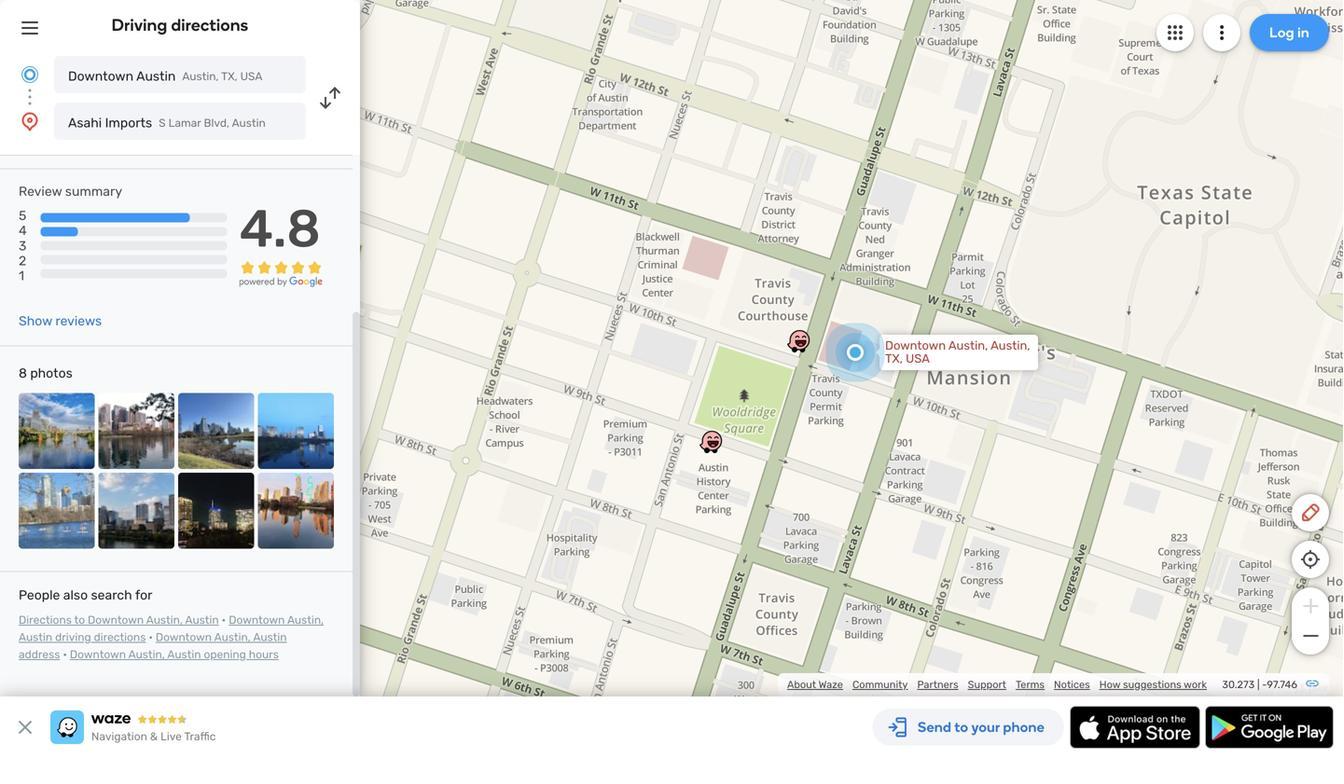 Task type: describe. For each thing, give the bounding box(es) containing it.
austin, inside downtown austin, austin address
[[214, 631, 251, 644]]

pencil image
[[1299, 502, 1322, 524]]

downtown austin, austin opening hours
[[70, 648, 279, 661]]

zoom out image
[[1299, 625, 1322, 647]]

notices
[[1054, 679, 1090, 691]]

directions
[[19, 614, 72, 627]]

downtown austin, austin address link
[[19, 631, 287, 661]]

review
[[19, 184, 62, 199]]

austin inside downtown austin, austin driving directions
[[19, 631, 52, 644]]

30.273 | -97.746
[[1222, 679, 1298, 691]]

live
[[161, 730, 182, 743]]

search
[[91, 588, 132, 603]]

notices link
[[1054, 679, 1090, 691]]

1
[[19, 268, 24, 284]]

usa for austin
[[240, 70, 263, 83]]

downtown for downtown austin austin, tx, usa
[[68, 69, 133, 84]]

image 6 of downtown austin, austin image
[[98, 473, 174, 549]]

1 horizontal spatial directions
[[171, 15, 249, 35]]

location image
[[19, 110, 41, 132]]

x image
[[14, 716, 36, 739]]

tx, for austin,
[[885, 352, 903, 366]]

terms link
[[1016, 679, 1045, 691]]

show
[[19, 314, 52, 329]]

4.8
[[239, 198, 321, 260]]

hours
[[249, 648, 279, 661]]

work
[[1184, 679, 1207, 691]]

austin, inside downtown austin, austin driving directions
[[287, 614, 324, 627]]

downtown austin, austin address
[[19, 631, 287, 661]]

address
[[19, 648, 60, 661]]

image 5 of downtown austin, austin image
[[19, 473, 95, 549]]

austin down downtown austin, austin driving directions
[[167, 648, 201, 661]]

image 3 of downtown austin, austin image
[[178, 393, 254, 469]]

navigation & live traffic
[[91, 730, 216, 743]]

review summary
[[19, 184, 122, 199]]

asahi imports s lamar blvd, austin
[[68, 115, 266, 131]]

asahi
[[68, 115, 102, 131]]

30.273
[[1222, 679, 1255, 691]]

image 2 of downtown austin, austin image
[[98, 393, 174, 469]]

image 7 of downtown austin, austin image
[[178, 473, 254, 549]]

austin, inside downtown austin austin, tx, usa
[[182, 70, 219, 83]]

opening
[[204, 648, 246, 661]]

2
[[19, 253, 26, 269]]

support
[[968, 679, 1007, 691]]

summary
[[65, 184, 122, 199]]

lamar
[[168, 117, 201, 130]]

how suggestions work link
[[1100, 679, 1207, 691]]

8
[[19, 366, 27, 381]]

people
[[19, 588, 60, 603]]

downtown for downtown austin, austin address
[[156, 631, 212, 644]]

directions to downtown austin, austin link
[[19, 614, 219, 627]]



Task type: vqa. For each thing, say whether or not it's contained in the screenshot.
SF
no



Task type: locate. For each thing, give the bounding box(es) containing it.
1 vertical spatial directions
[[94, 631, 146, 644]]

about
[[787, 679, 816, 691]]

driving directions
[[112, 15, 249, 35]]

-
[[1262, 679, 1267, 691]]

1 vertical spatial usa
[[906, 352, 930, 366]]

austin,
[[182, 70, 219, 83], [949, 339, 988, 353], [991, 339, 1030, 353], [146, 614, 183, 627], [287, 614, 324, 627], [214, 631, 251, 644], [128, 648, 165, 661]]

directions down directions to downtown austin, austin
[[94, 631, 146, 644]]

how
[[1100, 679, 1121, 691]]

5 4 3 2 1
[[19, 208, 27, 284]]

reviews
[[55, 314, 102, 329]]

0 vertical spatial directions
[[171, 15, 249, 35]]

8 photos
[[19, 366, 73, 381]]

austin inside downtown austin, austin address
[[253, 631, 287, 644]]

terms
[[1016, 679, 1045, 691]]

1 horizontal spatial usa
[[906, 352, 930, 366]]

driving
[[55, 631, 91, 644]]

also
[[63, 588, 88, 603]]

1 horizontal spatial tx,
[[885, 352, 903, 366]]

downtown austin, austin, tx, usa
[[885, 339, 1030, 366]]

austin
[[136, 69, 176, 84], [232, 117, 266, 130], [185, 614, 219, 627], [19, 631, 52, 644], [253, 631, 287, 644], [167, 648, 201, 661]]

imports
[[105, 115, 152, 131]]

about waze link
[[787, 679, 843, 691]]

partners
[[917, 679, 959, 691]]

downtown
[[68, 69, 133, 84], [885, 339, 946, 353], [88, 614, 144, 627], [229, 614, 285, 627], [156, 631, 212, 644], [70, 648, 126, 661]]

photos
[[30, 366, 73, 381]]

1 vertical spatial tx,
[[885, 352, 903, 366]]

blvd,
[[204, 117, 229, 130]]

directions inside downtown austin, austin driving directions
[[94, 631, 146, 644]]

tx,
[[221, 70, 238, 83], [885, 352, 903, 366]]

show reviews
[[19, 314, 102, 329]]

austin right blvd,
[[232, 117, 266, 130]]

partners link
[[917, 679, 959, 691]]

0 vertical spatial tx,
[[221, 70, 238, 83]]

austin up opening
[[185, 614, 219, 627]]

tx, inside downtown austin austin, tx, usa
[[221, 70, 238, 83]]

downtown for downtown austin, austin, tx, usa
[[885, 339, 946, 353]]

suggestions
[[1123, 679, 1182, 691]]

directions up downtown austin austin, tx, usa at the left top
[[171, 15, 249, 35]]

&
[[150, 730, 158, 743]]

link image
[[1305, 676, 1320, 691]]

0 horizontal spatial tx,
[[221, 70, 238, 83]]

austin up address
[[19, 631, 52, 644]]

0 horizontal spatial usa
[[240, 70, 263, 83]]

zoom in image
[[1299, 595, 1322, 618]]

people also search for
[[19, 588, 152, 603]]

tx, inside downtown austin, austin, tx, usa
[[885, 352, 903, 366]]

97.746
[[1267, 679, 1298, 691]]

austin up the hours
[[253, 631, 287, 644]]

community link
[[853, 679, 908, 691]]

image 1 of downtown austin, austin image
[[19, 393, 95, 469]]

downtown inside downtown austin, austin driving directions
[[229, 614, 285, 627]]

for
[[135, 588, 152, 603]]

downtown austin, austin driving directions link
[[19, 614, 324, 644]]

waze
[[819, 679, 843, 691]]

5
[[19, 208, 26, 224]]

directions to downtown austin, austin
[[19, 614, 219, 627]]

image 4 of downtown austin, austin image
[[258, 393, 334, 469]]

downtown inside downtown austin, austin, tx, usa
[[885, 339, 946, 353]]

to
[[74, 614, 85, 627]]

community
[[853, 679, 908, 691]]

0 horizontal spatial directions
[[94, 631, 146, 644]]

usa for austin,
[[906, 352, 930, 366]]

0 vertical spatial usa
[[240, 70, 263, 83]]

support link
[[968, 679, 1007, 691]]

usa inside downtown austin austin, tx, usa
[[240, 70, 263, 83]]

s
[[159, 117, 166, 130]]

downtown austin, austin driving directions
[[19, 614, 324, 644]]

downtown austin, austin opening hours link
[[70, 648, 279, 661]]

image 8 of downtown austin, austin image
[[258, 473, 334, 549]]

4
[[19, 223, 27, 239]]

austin up s
[[136, 69, 176, 84]]

austin inside asahi imports s lamar blvd, austin
[[232, 117, 266, 130]]

usa inside downtown austin, austin, tx, usa
[[906, 352, 930, 366]]

usa
[[240, 70, 263, 83], [906, 352, 930, 366]]

traffic
[[184, 730, 216, 743]]

navigation
[[91, 730, 147, 743]]

downtown for downtown austin, austin opening hours
[[70, 648, 126, 661]]

tx, for austin
[[221, 70, 238, 83]]

directions
[[171, 15, 249, 35], [94, 631, 146, 644]]

downtown austin austin, tx, usa
[[68, 69, 263, 84]]

downtown inside downtown austin, austin address
[[156, 631, 212, 644]]

driving
[[112, 15, 167, 35]]

downtown for downtown austin, austin driving directions
[[229, 614, 285, 627]]

|
[[1257, 679, 1260, 691]]

3
[[19, 238, 27, 254]]

current location image
[[19, 63, 41, 86]]

about waze community partners support terms notices how suggestions work
[[787, 679, 1207, 691]]



